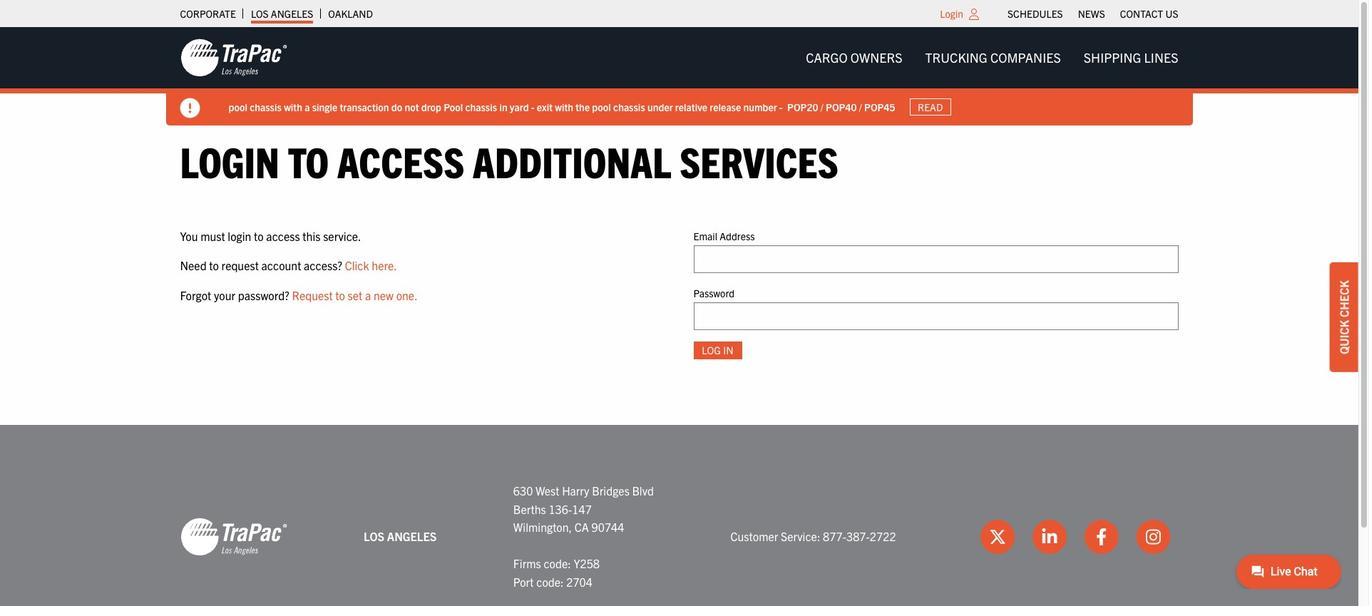 Task type: locate. For each thing, give the bounding box(es) containing it.
login down solid "icon"
[[180, 135, 279, 187]]

None submit
[[693, 342, 742, 359]]

0 horizontal spatial chassis
[[250, 100, 282, 113]]

1 horizontal spatial los angeles
[[364, 529, 437, 543]]

1 horizontal spatial pool
[[592, 100, 611, 113]]

1 horizontal spatial with
[[555, 100, 573, 113]]

pool right the
[[592, 100, 611, 113]]

trucking companies link
[[914, 43, 1072, 72]]

login
[[228, 229, 251, 243]]

1 los angeles image from the top
[[180, 38, 287, 78]]

with
[[284, 100, 302, 113], [555, 100, 573, 113]]

los angeles link
[[251, 4, 313, 24]]

to right login
[[254, 229, 264, 243]]

- left exit
[[531, 100, 534, 113]]

banner
[[0, 27, 1369, 125]]

0 vertical spatial code:
[[544, 556, 571, 571]]

1 vertical spatial los angeles image
[[180, 517, 287, 557]]

1 horizontal spatial -
[[779, 100, 783, 113]]

0 vertical spatial los angeles image
[[180, 38, 287, 78]]

menu bar
[[1000, 4, 1186, 24], [794, 43, 1190, 72]]

shipping lines link
[[1072, 43, 1190, 72]]

code: up 2704
[[544, 556, 571, 571]]

owners
[[851, 49, 902, 66]]

solid image
[[180, 98, 200, 118]]

2 / from the left
[[859, 100, 862, 113]]

code:
[[544, 556, 571, 571], [536, 575, 564, 589]]

password
[[693, 286, 735, 299]]

menu bar up shipping
[[1000, 4, 1186, 24]]

check
[[1337, 280, 1351, 317]]

0 vertical spatial angeles
[[271, 7, 313, 20]]

news
[[1078, 7, 1105, 20]]

2 chassis from the left
[[465, 100, 497, 113]]

firms code:  y258 port code:  2704
[[513, 556, 600, 589]]

/ left pop40
[[821, 100, 823, 113]]

Password password field
[[693, 302, 1178, 330]]

2704
[[566, 575, 593, 589]]

1 horizontal spatial /
[[859, 100, 862, 113]]

access
[[266, 229, 300, 243]]

2 los angeles image from the top
[[180, 517, 287, 557]]

relative
[[675, 100, 707, 113]]

cargo owners
[[806, 49, 902, 66]]

this
[[303, 229, 320, 243]]

0 vertical spatial los
[[251, 7, 269, 20]]

with left the
[[555, 100, 573, 113]]

1 vertical spatial angeles
[[387, 529, 437, 543]]

login inside 'main content'
[[180, 135, 279, 187]]

blvd
[[632, 483, 654, 498]]

chassis left under
[[613, 100, 645, 113]]

with left single on the top of page
[[284, 100, 302, 113]]

pool
[[229, 100, 247, 113], [592, 100, 611, 113]]

menu bar containing schedules
[[1000, 4, 1186, 24]]

yard
[[510, 100, 529, 113]]

0 horizontal spatial /
[[821, 100, 823, 113]]

0 horizontal spatial angeles
[[271, 7, 313, 20]]

contact us
[[1120, 7, 1178, 20]]

pop20
[[787, 100, 818, 113]]

1 horizontal spatial chassis
[[465, 100, 497, 113]]

must
[[200, 229, 225, 243]]

0 vertical spatial los angeles
[[251, 7, 313, 20]]

address
[[720, 229, 755, 242]]

1 vertical spatial a
[[365, 288, 371, 302]]

0 horizontal spatial with
[[284, 100, 302, 113]]

drop
[[421, 100, 441, 113]]

0 vertical spatial menu bar
[[1000, 4, 1186, 24]]

login left light icon
[[940, 7, 963, 20]]

here.
[[372, 258, 397, 273]]

click
[[345, 258, 369, 273]]

0 horizontal spatial -
[[531, 100, 534, 113]]

los
[[251, 7, 269, 20], [364, 529, 384, 543]]

1 horizontal spatial los
[[364, 529, 384, 543]]

1 vertical spatial menu bar
[[794, 43, 1190, 72]]

0 horizontal spatial a
[[305, 100, 310, 113]]

us
[[1165, 7, 1178, 20]]

0 vertical spatial login
[[940, 7, 963, 20]]

los angeles image
[[180, 38, 287, 78], [180, 517, 287, 557]]

not
[[405, 100, 419, 113]]

a left single on the top of page
[[305, 100, 310, 113]]

1 / from the left
[[821, 100, 823, 113]]

a
[[305, 100, 310, 113], [365, 288, 371, 302]]

0 horizontal spatial login
[[180, 135, 279, 187]]

code: right port
[[536, 575, 564, 589]]

chassis
[[250, 100, 282, 113], [465, 100, 497, 113], [613, 100, 645, 113]]

oakland link
[[328, 4, 373, 24]]

exit
[[537, 100, 553, 113]]

2 horizontal spatial chassis
[[613, 100, 645, 113]]

release
[[710, 100, 741, 113]]

need
[[180, 258, 207, 273]]

under
[[647, 100, 673, 113]]

- right "number"
[[779, 100, 783, 113]]

password?
[[238, 288, 289, 302]]

chassis left single on the top of page
[[250, 100, 282, 113]]

cargo
[[806, 49, 848, 66]]

0 horizontal spatial pool
[[229, 100, 247, 113]]

630
[[513, 483, 533, 498]]

chassis left 'in'
[[465, 100, 497, 113]]

los angeles
[[251, 7, 313, 20], [364, 529, 437, 543]]

need to request account access? click here.
[[180, 258, 397, 273]]

/ left pop45
[[859, 100, 862, 113]]

lines
[[1144, 49, 1178, 66]]

footer
[[0, 425, 1358, 606]]

0 horizontal spatial los
[[251, 7, 269, 20]]

login
[[940, 7, 963, 20], [180, 135, 279, 187]]

-
[[531, 100, 534, 113], [779, 100, 783, 113]]

877-
[[823, 529, 846, 543]]

1 vertical spatial code:
[[536, 575, 564, 589]]

account
[[261, 258, 301, 273]]

banner containing cargo owners
[[0, 27, 1369, 125]]

click here. link
[[345, 258, 397, 273]]

1 vertical spatial login
[[180, 135, 279, 187]]

1 horizontal spatial a
[[365, 288, 371, 302]]

menu bar down light icon
[[794, 43, 1190, 72]]

pool right solid "icon"
[[229, 100, 247, 113]]

forgot
[[180, 288, 211, 302]]

pool chassis with a single transaction  do not drop pool chassis in yard -  exit with the pool chassis under relative release number -  pop20 / pop40 / pop45
[[229, 100, 895, 113]]

login to access additional services
[[180, 135, 838, 187]]

/
[[821, 100, 823, 113], [859, 100, 862, 113]]

2 pool from the left
[[592, 100, 611, 113]]

1 vertical spatial los
[[364, 529, 384, 543]]

0 vertical spatial a
[[305, 100, 310, 113]]

quick check
[[1337, 280, 1351, 354]]

1 - from the left
[[531, 100, 534, 113]]

1 horizontal spatial login
[[940, 7, 963, 20]]

corporate link
[[180, 4, 236, 24]]

1 horizontal spatial angeles
[[387, 529, 437, 543]]

quick check link
[[1330, 263, 1358, 372]]

trucking
[[925, 49, 987, 66]]

a right set
[[365, 288, 371, 302]]



Task type: describe. For each thing, give the bounding box(es) containing it.
none submit inside 'login to access additional services' 'main content'
[[693, 342, 742, 359]]

menu bar containing cargo owners
[[794, 43, 1190, 72]]

customer service: 877-387-2722
[[731, 529, 896, 543]]

147
[[572, 502, 592, 516]]

ca
[[575, 520, 589, 534]]

footer containing 630 west harry bridges blvd
[[0, 425, 1358, 606]]

shipping lines
[[1084, 49, 1178, 66]]

request
[[292, 288, 333, 302]]

shipping
[[1084, 49, 1141, 66]]

access
[[337, 135, 464, 187]]

to right the need
[[209, 258, 219, 273]]

the
[[576, 100, 590, 113]]

port
[[513, 575, 534, 589]]

1 with from the left
[[284, 100, 302, 113]]

read
[[918, 101, 943, 113]]

read link
[[910, 98, 951, 116]]

additional
[[473, 135, 671, 187]]

customer
[[731, 529, 778, 543]]

angeles inside los angeles link
[[271, 7, 313, 20]]

transaction
[[340, 100, 389, 113]]

contact us link
[[1120, 4, 1178, 24]]

email
[[693, 229, 717, 242]]

new
[[374, 288, 394, 302]]

login for login link
[[940, 7, 963, 20]]

request to set a new one. link
[[292, 288, 418, 302]]

your
[[214, 288, 235, 302]]

schedules link
[[1008, 4, 1063, 24]]

quick
[[1337, 320, 1351, 354]]

2 - from the left
[[779, 100, 783, 113]]

0 horizontal spatial los angeles
[[251, 7, 313, 20]]

cargo owners link
[[794, 43, 914, 72]]

90744
[[591, 520, 624, 534]]

wilmington,
[[513, 520, 572, 534]]

in
[[499, 100, 507, 113]]

berths
[[513, 502, 546, 516]]

corporate
[[180, 7, 236, 20]]

schedules
[[1008, 7, 1063, 20]]

bridges
[[592, 483, 630, 498]]

forgot your password? request to set a new one.
[[180, 288, 418, 302]]

email address
[[693, 229, 755, 242]]

2722
[[870, 529, 896, 543]]

light image
[[969, 9, 979, 20]]

630 west harry bridges blvd berths 136-147 wilmington, ca 90744
[[513, 483, 654, 534]]

single
[[312, 100, 337, 113]]

to left set
[[335, 288, 345, 302]]

pop45
[[864, 100, 895, 113]]

login for login to access additional services
[[180, 135, 279, 187]]

set
[[348, 288, 362, 302]]

387-
[[846, 529, 870, 543]]

3 chassis from the left
[[613, 100, 645, 113]]

west
[[536, 483, 559, 498]]

login link
[[940, 7, 963, 20]]

los angeles image inside footer
[[180, 517, 287, 557]]

companies
[[990, 49, 1061, 66]]

request
[[221, 258, 259, 273]]

you
[[180, 229, 198, 243]]

trucking companies
[[925, 49, 1061, 66]]

contact
[[1120, 7, 1163, 20]]

1 pool from the left
[[229, 100, 247, 113]]

1 vertical spatial los angeles
[[364, 529, 437, 543]]

y258
[[574, 556, 600, 571]]

a inside 'main content'
[[365, 288, 371, 302]]

to down single on the top of page
[[288, 135, 329, 187]]

harry
[[562, 483, 589, 498]]

2 with from the left
[[555, 100, 573, 113]]

access?
[[304, 258, 342, 273]]

136-
[[549, 502, 572, 516]]

1 chassis from the left
[[250, 100, 282, 113]]

service:
[[781, 529, 820, 543]]

Email Address text field
[[693, 245, 1178, 273]]

one.
[[396, 288, 418, 302]]

news link
[[1078, 4, 1105, 24]]

pop40
[[826, 100, 857, 113]]

do
[[391, 100, 402, 113]]

you must login to access this service.
[[180, 229, 361, 243]]

oakland
[[328, 7, 373, 20]]

login to access additional services main content
[[166, 135, 1193, 382]]

services
[[680, 135, 838, 187]]

number
[[743, 100, 777, 113]]

firms
[[513, 556, 541, 571]]

service.
[[323, 229, 361, 243]]

pool
[[444, 100, 463, 113]]



Task type: vqa. For each thing, say whether or not it's contained in the screenshot.
must
yes



